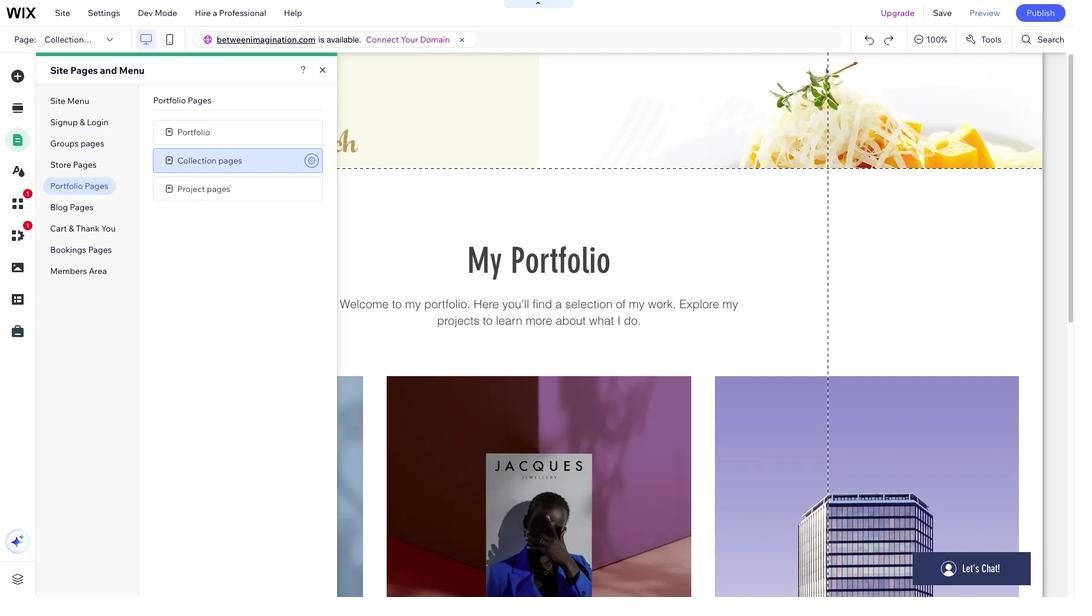 Task type: describe. For each thing, give the bounding box(es) containing it.
dev mode
[[138, 8, 177, 18]]

search
[[1038, 34, 1065, 45]]

2 1 button from the top
[[5, 221, 32, 248]]

help
[[284, 8, 302, 18]]

& for cart
[[69, 223, 74, 234]]

tools
[[982, 34, 1002, 45]]

is available. connect your domain
[[319, 34, 450, 45]]

hire a professional
[[195, 8, 266, 18]]

login
[[87, 117, 109, 128]]

bookings pages
[[50, 245, 112, 255]]

site for site pages and menu
[[50, 64, 68, 76]]

betweenimagination.com
[[217, 34, 316, 45]]

1 vertical spatial portfolio pages
[[50, 181, 109, 191]]

cart
[[50, 223, 67, 234]]

project
[[178, 183, 205, 194]]

site for site menu
[[50, 96, 65, 106]]

professional
[[219, 8, 266, 18]]

save
[[934, 8, 953, 18]]

project pages
[[178, 183, 231, 194]]

pages down login
[[81, 138, 104, 149]]

2 vertical spatial portfolio
[[50, 181, 83, 191]]

thank
[[76, 223, 100, 234]]

preview button
[[962, 0, 1010, 26]]

blog pages
[[50, 202, 94, 213]]

100%
[[927, 34, 948, 45]]

bookings
[[50, 245, 86, 255]]

pages up project pages
[[219, 155, 242, 166]]

100% button
[[908, 27, 957, 53]]

members area
[[50, 266, 107, 277]]

connect
[[366, 34, 399, 45]]

is
[[319, 35, 325, 44]]

site pages and menu
[[50, 64, 145, 76]]

publish button
[[1017, 4, 1066, 22]]

settings
[[88, 8, 120, 18]]

0 vertical spatial portfolio pages
[[153, 95, 212, 106]]

pages right project
[[207, 183, 231, 194]]

1 vertical spatial collection
[[178, 155, 217, 166]]

1 vertical spatial menu
[[67, 96, 89, 106]]

you
[[102, 223, 116, 234]]

site menu
[[50, 96, 89, 106]]

cart & thank you
[[50, 223, 116, 234]]

0 vertical spatial portfolio
[[153, 95, 186, 106]]

1 for first 1 button from the bottom of the page
[[26, 222, 30, 229]]



Task type: locate. For each thing, give the bounding box(es) containing it.
collection pages up site pages and menu at top
[[45, 34, 109, 45]]

& for signup
[[80, 117, 85, 128]]

save button
[[925, 0, 962, 26]]

1 button left the 'blog'
[[5, 189, 32, 216]]

0 horizontal spatial collection pages
[[45, 34, 109, 45]]

collection
[[45, 34, 84, 45], [178, 155, 217, 166]]

portfolio pages
[[153, 95, 212, 106], [50, 181, 109, 191]]

search button
[[1014, 27, 1076, 53]]

portfolio
[[153, 95, 186, 106], [178, 127, 210, 137], [50, 181, 83, 191]]

site for site
[[55, 8, 70, 18]]

0 horizontal spatial portfolio pages
[[50, 181, 109, 191]]

1 vertical spatial &
[[69, 223, 74, 234]]

1 button left cart
[[5, 221, 32, 248]]

1
[[26, 190, 30, 197], [26, 222, 30, 229]]

site up site menu
[[50, 64, 68, 76]]

1 vertical spatial 1 button
[[5, 221, 32, 248]]

collection up site pages and menu at top
[[45, 34, 84, 45]]

1 horizontal spatial collection
[[178, 155, 217, 166]]

members
[[50, 266, 87, 277]]

& right cart
[[69, 223, 74, 234]]

0 vertical spatial site
[[55, 8, 70, 18]]

site
[[55, 8, 70, 18], [50, 64, 68, 76], [50, 96, 65, 106]]

pages down settings
[[86, 34, 109, 45]]

& left login
[[80, 117, 85, 128]]

your
[[401, 34, 419, 45]]

1 horizontal spatial &
[[80, 117, 85, 128]]

signup
[[50, 117, 78, 128]]

0 vertical spatial 1
[[26, 190, 30, 197]]

signup & login
[[50, 117, 109, 128]]

0 horizontal spatial collection
[[45, 34, 84, 45]]

domain
[[420, 34, 450, 45]]

tools button
[[957, 27, 1013, 53]]

site up signup in the left of the page
[[50, 96, 65, 106]]

pages
[[70, 64, 98, 76], [188, 95, 212, 106], [73, 160, 97, 170], [85, 181, 109, 191], [70, 202, 94, 213], [88, 245, 112, 255]]

1 horizontal spatial menu
[[119, 64, 145, 76]]

groups pages
[[50, 138, 104, 149]]

2 vertical spatial site
[[50, 96, 65, 106]]

0 vertical spatial collection
[[45, 34, 84, 45]]

0 horizontal spatial &
[[69, 223, 74, 234]]

0 vertical spatial collection pages
[[45, 34, 109, 45]]

1 vertical spatial collection pages
[[178, 155, 242, 166]]

1 for 1st 1 button from the top of the page
[[26, 190, 30, 197]]

collection pages up project pages
[[178, 155, 242, 166]]

upgrade
[[882, 8, 915, 18]]

site left settings
[[55, 8, 70, 18]]

1 1 button from the top
[[5, 189, 32, 216]]

pages
[[86, 34, 109, 45], [81, 138, 104, 149], [219, 155, 242, 166], [207, 183, 231, 194]]

0 vertical spatial &
[[80, 117, 85, 128]]

1 button
[[5, 189, 32, 216], [5, 221, 32, 248]]

a
[[213, 8, 217, 18]]

0 vertical spatial 1 button
[[5, 189, 32, 216]]

dev
[[138, 8, 153, 18]]

preview
[[970, 8, 1001, 18]]

0 horizontal spatial menu
[[67, 96, 89, 106]]

publish
[[1027, 8, 1056, 18]]

1 vertical spatial site
[[50, 64, 68, 76]]

1 1 from the top
[[26, 190, 30, 197]]

groups
[[50, 138, 79, 149]]

1 vertical spatial 1
[[26, 222, 30, 229]]

collection up project
[[178, 155, 217, 166]]

&
[[80, 117, 85, 128], [69, 223, 74, 234]]

collection pages
[[45, 34, 109, 45], [178, 155, 242, 166]]

blog
[[50, 202, 68, 213]]

1 horizontal spatial collection pages
[[178, 155, 242, 166]]

2 1 from the top
[[26, 222, 30, 229]]

hire
[[195, 8, 211, 18]]

store
[[50, 160, 71, 170]]

menu right 'and'
[[119, 64, 145, 76]]

and
[[100, 64, 117, 76]]

menu up the signup & login
[[67, 96, 89, 106]]

area
[[89, 266, 107, 277]]

0 vertical spatial menu
[[119, 64, 145, 76]]

store pages
[[50, 160, 97, 170]]

menu
[[119, 64, 145, 76], [67, 96, 89, 106]]

1 horizontal spatial portfolio pages
[[153, 95, 212, 106]]

1 vertical spatial portfolio
[[178, 127, 210, 137]]

mode
[[155, 8, 177, 18]]

available.
[[327, 35, 362, 44]]



Task type: vqa. For each thing, say whether or not it's contained in the screenshot.
topmost the Pages
no



